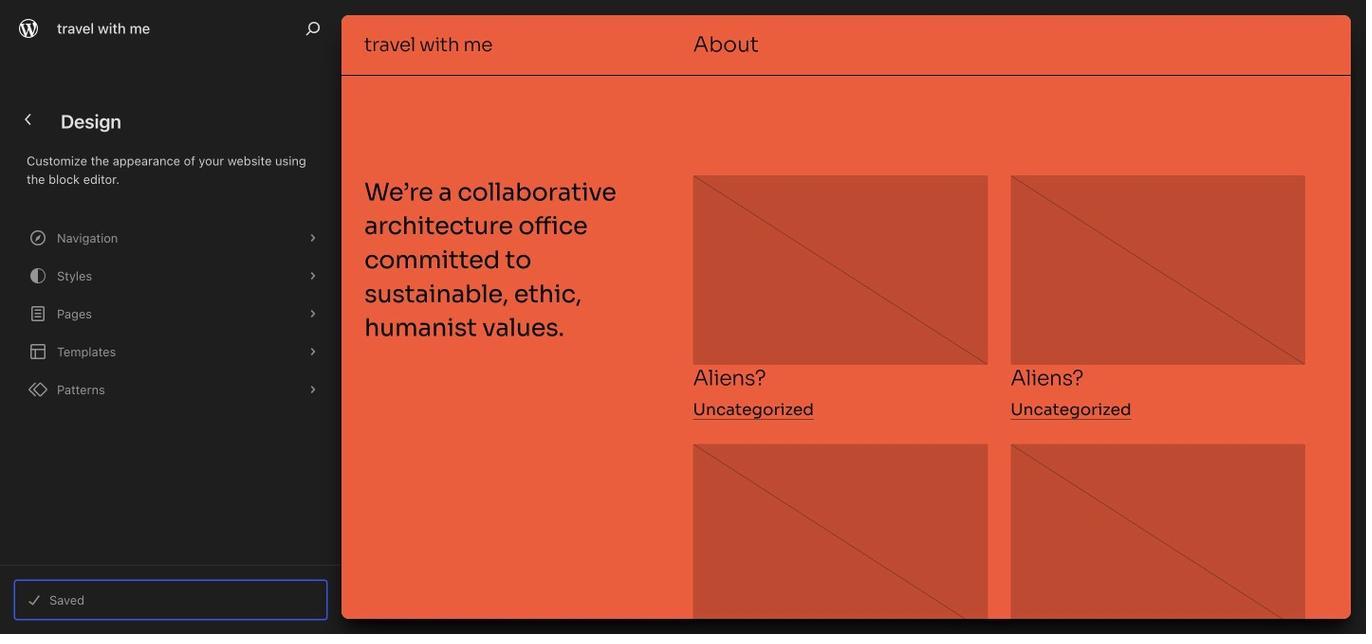 Task type: vqa. For each thing, say whether or not it's contained in the screenshot.
Top "image"
no



Task type: describe. For each thing, give the bounding box(es) containing it.
editor content region
[[342, 15, 1351, 620]]

go back to the theme showcase image
[[17, 108, 40, 131]]



Task type: locate. For each thing, give the bounding box(es) containing it.
saved image
[[23, 589, 46, 612]]

list
[[11, 219, 330, 409]]

open command palette image
[[302, 17, 324, 40]]



